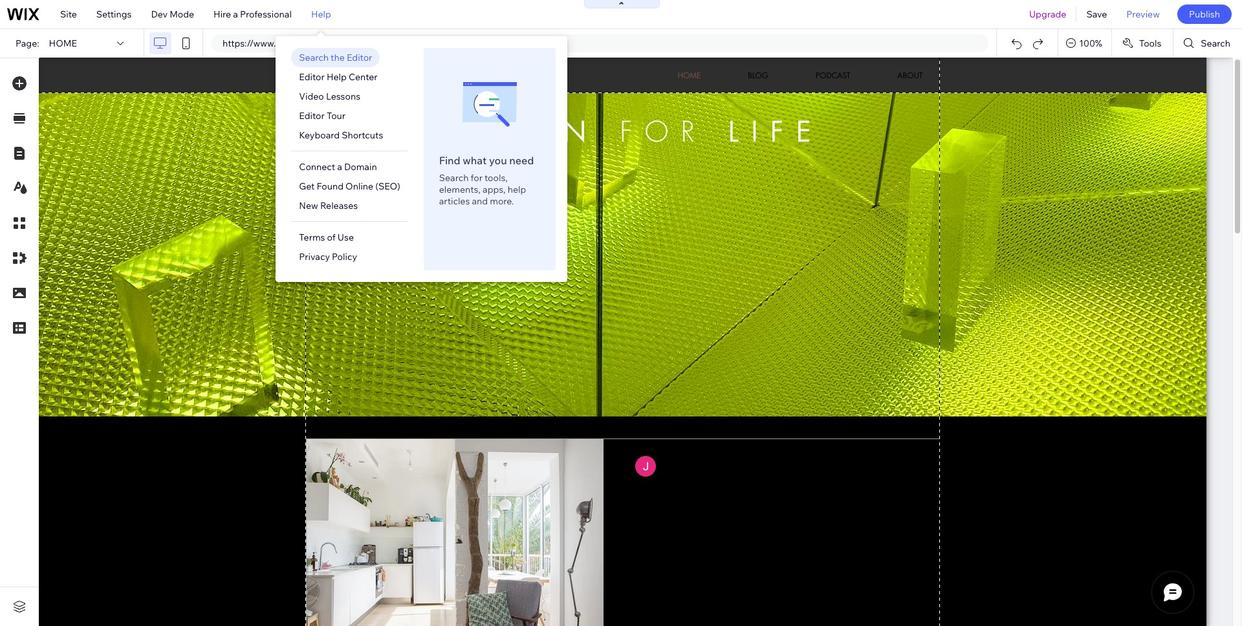 Task type: describe. For each thing, give the bounding box(es) containing it.
0 vertical spatial help
[[311, 8, 331, 20]]

need
[[509, 154, 534, 167]]

preview
[[1127, 8, 1160, 20]]

releases
[[320, 200, 358, 212]]

center
[[349, 71, 378, 83]]

policy
[[332, 251, 357, 263]]

terms
[[299, 232, 325, 243]]

privacy
[[299, 251, 330, 263]]

dev mode
[[151, 8, 194, 20]]

settings
[[96, 8, 132, 20]]

keyboard
[[299, 129, 340, 141]]

editor tour
[[299, 110, 346, 122]]

upgrade
[[1029, 8, 1067, 20]]

1 horizontal spatial connect
[[347, 38, 383, 49]]

your
[[385, 38, 404, 49]]

new releases
[[299, 200, 358, 212]]

of
[[327, 232, 336, 243]]

professional
[[240, 8, 292, 20]]

1 vertical spatial help
[[327, 71, 347, 83]]

hire
[[214, 8, 231, 20]]

a for domain
[[337, 161, 342, 173]]

dev
[[151, 8, 168, 20]]

tools,
[[485, 172, 508, 184]]

editor for help
[[299, 71, 325, 83]]

you
[[489, 154, 507, 167]]

terms of use
[[299, 232, 354, 243]]

search inside the find what you need search for tools, elements, apps, help articles and more.
[[439, 172, 469, 184]]

100%
[[1079, 38, 1103, 49]]

search for search the editor
[[299, 52, 329, 63]]

publish
[[1189, 8, 1220, 20]]

lessons
[[326, 91, 360, 102]]

a for professional
[[233, 8, 238, 20]]

found
[[317, 181, 344, 192]]

privacy policy
[[299, 251, 357, 263]]

get
[[299, 181, 315, 192]]

(seo)
[[376, 181, 400, 192]]

connect a domain
[[299, 161, 377, 173]]



Task type: vqa. For each thing, say whether or not it's contained in the screenshot.
the x:
no



Task type: locate. For each thing, give the bounding box(es) containing it.
find what you need search for tools, elements, apps, help articles and more.
[[439, 154, 534, 207]]

connect up the get
[[299, 161, 335, 173]]

save
[[1087, 8, 1107, 20]]

search
[[1201, 38, 1231, 49], [299, 52, 329, 63], [439, 172, 469, 184]]

what
[[463, 154, 487, 167]]

help up the https://www.wix.com/mysite connect your domain
[[311, 8, 331, 20]]

articles
[[439, 195, 470, 207]]

0 vertical spatial editor
[[347, 52, 372, 63]]

editor
[[347, 52, 372, 63], [299, 71, 325, 83], [299, 110, 325, 122]]

1 vertical spatial a
[[337, 161, 342, 173]]

editor up 'video' on the left of the page
[[299, 71, 325, 83]]

search the editor
[[299, 52, 372, 63]]

search for search
[[1201, 38, 1231, 49]]

0 horizontal spatial domain
[[344, 161, 377, 173]]

1 vertical spatial connect
[[299, 161, 335, 173]]

https://www.wix.com/mysite
[[223, 38, 341, 49]]

preview button
[[1117, 0, 1170, 28]]

100% button
[[1059, 29, 1112, 58]]

keyboard shortcuts
[[299, 129, 383, 141]]

tools button
[[1112, 29, 1173, 58]]

get found online (seo)
[[299, 181, 400, 192]]

mode
[[170, 8, 194, 20]]

apps,
[[483, 184, 506, 195]]

find
[[439, 154, 461, 167]]

help
[[508, 184, 526, 195]]

a up the found
[[337, 161, 342, 173]]

0 horizontal spatial search
[[299, 52, 329, 63]]

connect left your
[[347, 38, 383, 49]]

publish button
[[1178, 5, 1232, 24]]

0 vertical spatial a
[[233, 8, 238, 20]]

tools
[[1139, 38, 1162, 49]]

0 vertical spatial search
[[1201, 38, 1231, 49]]

1 vertical spatial domain
[[344, 161, 377, 173]]

editor for tour
[[299, 110, 325, 122]]

tour
[[327, 110, 346, 122]]

domain
[[406, 38, 438, 49], [344, 161, 377, 173]]

2 vertical spatial editor
[[299, 110, 325, 122]]

domain right your
[[406, 38, 438, 49]]

0 vertical spatial connect
[[347, 38, 383, 49]]

connect
[[347, 38, 383, 49], [299, 161, 335, 173]]

hire a professional
[[214, 8, 292, 20]]

1 horizontal spatial a
[[337, 161, 342, 173]]

search down the https://www.wix.com/mysite connect your domain
[[299, 52, 329, 63]]

save button
[[1077, 0, 1117, 28]]

search down 'find'
[[439, 172, 469, 184]]

editor help center
[[299, 71, 378, 83]]

a
[[233, 8, 238, 20], [337, 161, 342, 173]]

help
[[311, 8, 331, 20], [327, 71, 347, 83]]

site
[[60, 8, 77, 20]]

1 horizontal spatial domain
[[406, 38, 438, 49]]

1 horizontal spatial search
[[439, 172, 469, 184]]

video
[[299, 91, 324, 102]]

use
[[338, 232, 354, 243]]

search down 'publish'
[[1201, 38, 1231, 49]]

2 horizontal spatial search
[[1201, 38, 1231, 49]]

a right hire
[[233, 8, 238, 20]]

1 vertical spatial editor
[[299, 71, 325, 83]]

video lessons
[[299, 91, 360, 102]]

domain up online
[[344, 161, 377, 173]]

more.
[[490, 195, 514, 207]]

search button
[[1174, 29, 1242, 58]]

0 horizontal spatial connect
[[299, 161, 335, 173]]

help down search the editor
[[327, 71, 347, 83]]

editor up center
[[347, 52, 372, 63]]

2 vertical spatial search
[[439, 172, 469, 184]]

0 horizontal spatial a
[[233, 8, 238, 20]]

search inside button
[[1201, 38, 1231, 49]]

online
[[346, 181, 373, 192]]

1 vertical spatial search
[[299, 52, 329, 63]]

new
[[299, 200, 318, 212]]

for
[[471, 172, 483, 184]]

and
[[472, 195, 488, 207]]

the
[[331, 52, 345, 63]]

home
[[49, 38, 77, 49]]

0 vertical spatial domain
[[406, 38, 438, 49]]

elements,
[[439, 184, 481, 195]]

https://www.wix.com/mysite connect your domain
[[223, 38, 438, 49]]

editor down 'video' on the left of the page
[[299, 110, 325, 122]]

shortcuts
[[342, 129, 383, 141]]



